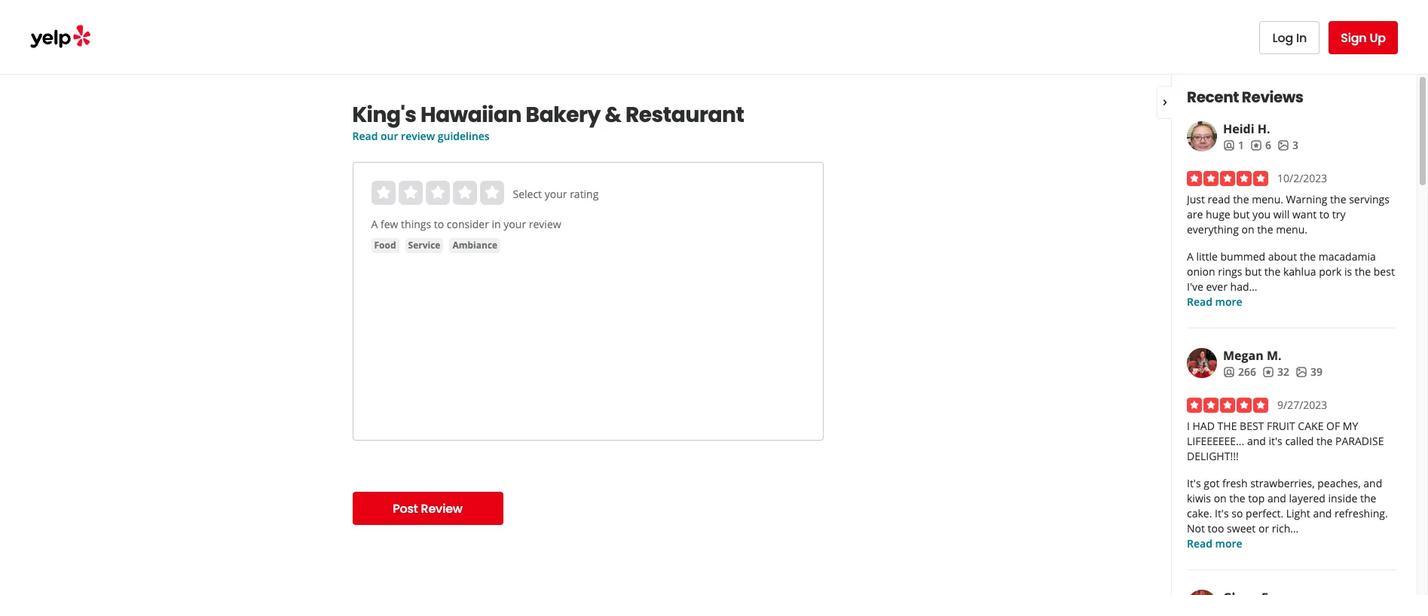 Task type: vqa. For each thing, say whether or not it's contained in the screenshot.
3rd the PM from the top
no



Task type: locate. For each thing, give the bounding box(es) containing it.
read more button down ever
[[1187, 295, 1243, 310]]

just read the menu. warning the servings are huge but you will want to try everything on the menu.
[[1187, 192, 1390, 237]]

read for heidi h.
[[1187, 295, 1213, 309]]

a inside a little bummed about the macadamia onion rings but the kahlua pork is the best i've ever had…
[[1187, 250, 1194, 264]]

1 vertical spatial review
[[529, 217, 561, 231]]

0 vertical spatial read more button
[[1187, 295, 1243, 310]]

post
[[393, 500, 418, 518]]

a little bummed about the macadamia onion rings but the kahlua pork is the best i've ever had…
[[1187, 250, 1395, 294]]

log in button
[[1260, 21, 1320, 54]]

0 vertical spatial 16 photos v2 image
[[1278, 139, 1290, 151]]

5 star rating image
[[1187, 171, 1269, 186], [1187, 398, 1269, 413]]

photos element right 32
[[1296, 365, 1323, 380]]

0 vertical spatial photos element
[[1278, 138, 1299, 153]]

peaches,
[[1318, 476, 1361, 491]]

on inside just read the menu. warning the servings are huge but you will want to try everything on the menu.
[[1242, 222, 1255, 237]]

reviews element down h.
[[1251, 138, 1272, 153]]

5 star rating image for heidi h.
[[1187, 171, 1269, 186]]

but left you
[[1234, 207, 1250, 222]]

friends element down megan
[[1224, 365, 1257, 380]]

and
[[1248, 434, 1266, 449], [1364, 476, 1383, 491], [1268, 492, 1287, 506], [1314, 507, 1332, 521]]

sign up
[[1341, 29, 1386, 46]]

it's left 'so'
[[1215, 507, 1229, 521]]

our
[[381, 129, 398, 143]]

h.
[[1258, 121, 1271, 137]]

16 photos v2 image
[[1278, 139, 1290, 151], [1296, 366, 1308, 378]]

2 friends element from the top
[[1224, 365, 1257, 380]]

strawberries,
[[1251, 476, 1315, 491]]

a
[[371, 217, 378, 231], [1187, 250, 1194, 264]]

1 horizontal spatial review
[[529, 217, 561, 231]]

bakery
[[526, 100, 601, 130]]

things
[[401, 217, 431, 231]]

1 vertical spatial read more button
[[1187, 537, 1243, 552]]

read more for heidi h.
[[1187, 295, 1243, 309]]

None radio
[[398, 181, 423, 205], [480, 181, 504, 205], [398, 181, 423, 205], [480, 181, 504, 205]]

more down ever
[[1216, 295, 1243, 309]]

reviews element containing 32
[[1263, 365, 1290, 380]]

huge
[[1206, 207, 1231, 222]]

best
[[1374, 265, 1395, 279]]

review
[[401, 129, 435, 143], [529, 217, 561, 231]]

a left few
[[371, 217, 378, 231]]

king's hawaiian bakery & restaurant read our review guidelines
[[352, 100, 744, 143]]

on down got
[[1214, 492, 1227, 506]]

5 star rating image up read
[[1187, 171, 1269, 186]]

read more down too
[[1187, 537, 1243, 551]]

1 vertical spatial more
[[1216, 537, 1243, 551]]

recent
[[1187, 87, 1239, 108]]

read left 'our'
[[352, 129, 378, 143]]

review down select your rating on the top of the page
[[529, 217, 561, 231]]

menu. down will
[[1276, 222, 1308, 237]]

1 horizontal spatial your
[[545, 187, 567, 201]]

the down of
[[1317, 434, 1333, 449]]

32
[[1278, 365, 1290, 379]]

read down i've
[[1187, 295, 1213, 309]]

read more button for heidi h.
[[1187, 295, 1243, 310]]

photos element containing 3
[[1278, 138, 1299, 153]]

on
[[1242, 222, 1255, 237], [1214, 492, 1227, 506]]

photo of heidi h. image
[[1187, 121, 1217, 152]]

0 horizontal spatial on
[[1214, 492, 1227, 506]]

so
[[1232, 507, 1243, 521]]

review right 'our'
[[401, 129, 435, 143]]

0 horizontal spatial 16 photos v2 image
[[1278, 139, 1290, 151]]

16 photos v2 image for megan m.
[[1296, 366, 1308, 378]]

16 review v2 image for m.
[[1263, 366, 1275, 378]]

0 vertical spatial it's
[[1187, 476, 1201, 491]]

0 vertical spatial read more
[[1187, 295, 1243, 309]]

to inside just read the menu. warning the servings are huge but you will want to try everything on the menu.
[[1320, 207, 1330, 222]]

0 vertical spatial friends element
[[1224, 138, 1245, 153]]

to right things
[[434, 217, 444, 231]]

perfect.
[[1246, 507, 1284, 521]]

16 review v2 image left '6'
[[1251, 139, 1263, 151]]

1 read more from the top
[[1187, 295, 1243, 309]]

16 review v2 image
[[1251, 139, 1263, 151], [1263, 366, 1275, 378]]

read inside king's hawaiian bakery & restaurant read our review guidelines
[[352, 129, 378, 143]]

1 horizontal spatial to
[[1320, 207, 1330, 222]]

16 review v2 image left 32
[[1263, 366, 1275, 378]]

refreshing.
[[1335, 507, 1388, 521]]

a left little at the right top of page
[[1187, 250, 1194, 264]]

sign
[[1341, 29, 1367, 46]]

warning
[[1287, 192, 1328, 207]]

reviews
[[1242, 87, 1304, 108]]

1 more from the top
[[1216, 295, 1243, 309]]

the right is on the top
[[1355, 265, 1371, 279]]

paradise
[[1336, 434, 1384, 449]]

16 review v2 image for h.
[[1251, 139, 1263, 151]]

16 friends v2 image
[[1224, 366, 1236, 378]]

0 vertical spatial 5 star rating image
[[1187, 171, 1269, 186]]

1 vertical spatial reviews element
[[1263, 365, 1290, 380]]

review for hawaiian
[[401, 129, 435, 143]]

2 more from the top
[[1216, 537, 1243, 551]]

2 5 star rating image from the top
[[1187, 398, 1269, 413]]

1 vertical spatial on
[[1214, 492, 1227, 506]]

friends element containing 266
[[1224, 365, 1257, 380]]

read
[[1208, 192, 1231, 207]]

layered
[[1290, 492, 1326, 506]]

macadamia
[[1319, 250, 1376, 264]]

0 horizontal spatial your
[[504, 217, 526, 231]]

1 vertical spatial but
[[1245, 265, 1262, 279]]

fruit
[[1267, 419, 1296, 433]]

1 read more button from the top
[[1187, 295, 1243, 310]]

1 horizontal spatial 16 photos v2 image
[[1296, 366, 1308, 378]]

2 read more button from the top
[[1187, 537, 1243, 552]]

read our review guidelines link
[[352, 129, 490, 143]]

5 star rating image up the on the bottom of page
[[1187, 398, 1269, 413]]

2 read more from the top
[[1187, 537, 1243, 551]]

post review
[[393, 500, 463, 518]]

0 vertical spatial your
[[545, 187, 567, 201]]

menu. up you
[[1252, 192, 1284, 207]]

everything
[[1187, 222, 1239, 237]]

0 horizontal spatial review
[[401, 129, 435, 143]]

your right in on the top left of the page
[[504, 217, 526, 231]]

1 horizontal spatial a
[[1187, 250, 1194, 264]]

photos element containing 39
[[1296, 365, 1323, 380]]

of
[[1327, 419, 1340, 433]]

0 vertical spatial on
[[1242, 222, 1255, 237]]

0 vertical spatial more
[[1216, 295, 1243, 309]]

try
[[1333, 207, 1346, 222]]

friends element down 'heidi'
[[1224, 138, 1245, 153]]

review for few
[[529, 217, 561, 231]]

close sidebar icon image
[[1159, 96, 1171, 108], [1159, 96, 1171, 108]]

1 vertical spatial a
[[1187, 250, 1194, 264]]

1 vertical spatial read
[[1187, 295, 1213, 309]]

lifeeeeee...
[[1187, 434, 1245, 449]]

your
[[545, 187, 567, 201], [504, 217, 526, 231]]

but up had…
[[1245, 265, 1262, 279]]

and up refreshing.
[[1364, 476, 1383, 491]]

1 vertical spatial friends element
[[1224, 365, 1257, 380]]

10/2/2023
[[1278, 171, 1328, 185]]

fresh
[[1223, 476, 1248, 491]]

but
[[1234, 207, 1250, 222], [1245, 265, 1262, 279]]

few
[[381, 217, 398, 231]]

friends element
[[1224, 138, 1245, 153], [1224, 365, 1257, 380]]

1 vertical spatial 16 photos v2 image
[[1296, 366, 1308, 378]]

0 vertical spatial reviews element
[[1251, 138, 1272, 153]]

more
[[1216, 295, 1243, 309], [1216, 537, 1243, 551]]

the up kahlua
[[1300, 250, 1316, 264]]

menu.
[[1252, 192, 1284, 207], [1276, 222, 1308, 237]]

reviews element
[[1251, 138, 1272, 153], [1263, 365, 1290, 380]]

and down the best
[[1248, 434, 1266, 449]]

to left try
[[1320, 207, 1330, 222]]

king's
[[352, 100, 417, 130]]

1 vertical spatial photos element
[[1296, 365, 1323, 380]]

1 vertical spatial 16 review v2 image
[[1263, 366, 1275, 378]]

or
[[1259, 522, 1270, 536]]

i've
[[1187, 280, 1204, 294]]

friends element containing 1
[[1224, 138, 1245, 153]]

39
[[1311, 365, 1323, 379]]

read more
[[1187, 295, 1243, 309], [1187, 537, 1243, 551]]

0 vertical spatial a
[[371, 217, 378, 231]]

None radio
[[371, 181, 395, 205], [426, 181, 450, 205], [453, 181, 477, 205], [371, 181, 395, 205], [426, 181, 450, 205], [453, 181, 477, 205]]

select
[[513, 187, 542, 201]]

0 vertical spatial 16 review v2 image
[[1251, 139, 1263, 151]]

read more button down too
[[1187, 537, 1243, 552]]

read more down ever
[[1187, 295, 1243, 309]]

bummed
[[1221, 250, 1266, 264]]

0 horizontal spatial a
[[371, 217, 378, 231]]

&
[[605, 100, 621, 130]]

reviews element down m.
[[1263, 365, 1290, 380]]

log in
[[1273, 29, 1307, 46]]

0 vertical spatial review
[[401, 129, 435, 143]]

16 photos v2 image left 3
[[1278, 139, 1290, 151]]

1 friends element from the top
[[1224, 138, 1245, 153]]

photos element right '6'
[[1278, 138, 1299, 153]]

read more for megan m.
[[1187, 537, 1243, 551]]

1
[[1239, 138, 1245, 152]]

friends element for megan m.
[[1224, 365, 1257, 380]]

0 vertical spatial but
[[1234, 207, 1250, 222]]

not
[[1187, 522, 1205, 536]]

photos element for megan m.
[[1296, 365, 1323, 380]]

read down not
[[1187, 537, 1213, 551]]

photos element for heidi h.
[[1278, 138, 1299, 153]]

1 5 star rating image from the top
[[1187, 171, 1269, 186]]

1 horizontal spatial on
[[1242, 222, 1255, 237]]

your left rating
[[545, 187, 567, 201]]

the
[[1233, 192, 1250, 207], [1331, 192, 1347, 207], [1258, 222, 1274, 237], [1300, 250, 1316, 264], [1265, 265, 1281, 279], [1355, 265, 1371, 279], [1317, 434, 1333, 449], [1230, 492, 1246, 506], [1361, 492, 1377, 506]]

a for a little bummed about the macadamia onion rings but the kahlua pork is the best i've ever had…
[[1187, 250, 1194, 264]]

1 vertical spatial read more
[[1187, 537, 1243, 551]]

photos element
[[1278, 138, 1299, 153], [1296, 365, 1323, 380]]

but inside a little bummed about the macadamia onion rings but the kahlua pork is the best i've ever had…
[[1245, 265, 1262, 279]]

2 vertical spatial read
[[1187, 537, 1213, 551]]

review inside king's hawaiian bakery & restaurant read our review guidelines
[[401, 129, 435, 143]]

1 vertical spatial 5 star rating image
[[1187, 398, 1269, 413]]

1 horizontal spatial it's
[[1215, 507, 1229, 521]]

more down 'sweet'
[[1216, 537, 1243, 551]]

0 vertical spatial read
[[352, 129, 378, 143]]

it's up kiwis in the right bottom of the page
[[1187, 476, 1201, 491]]

on down you
[[1242, 222, 1255, 237]]

16 photos v2 image left 39
[[1296, 366, 1308, 378]]

the right read
[[1233, 192, 1250, 207]]

read more button
[[1187, 295, 1243, 310], [1187, 537, 1243, 552]]

got
[[1204, 476, 1220, 491]]

reviews element containing 6
[[1251, 138, 1272, 153]]

m.
[[1267, 348, 1282, 364]]



Task type: describe. For each thing, give the bounding box(es) containing it.
rich…
[[1272, 522, 1299, 536]]

want
[[1293, 207, 1317, 222]]

log
[[1273, 29, 1294, 46]]

9/27/2023
[[1278, 398, 1328, 412]]

are
[[1187, 207, 1203, 222]]

it's got fresh strawberries, peaches, and kiwis on the top and layered inside the cake. it's so perfect. light and refreshing. not too sweet or rich…
[[1187, 476, 1388, 536]]

cake
[[1298, 419, 1324, 433]]

sign up button
[[1329, 21, 1398, 54]]

16 photos v2 image for heidi h.
[[1278, 139, 1290, 151]]

up
[[1370, 29, 1386, 46]]

inside
[[1329, 492, 1358, 506]]

hawaiian
[[421, 100, 522, 130]]

rings
[[1218, 265, 1243, 279]]

recent reviews
[[1187, 87, 1304, 108]]

in
[[1297, 29, 1307, 46]]

kahlua
[[1284, 265, 1317, 279]]

a few things to consider in your review
[[371, 217, 561, 231]]

1 vertical spatial it's
[[1215, 507, 1229, 521]]

the inside i had the best fruit cake of my lifeeeeee... and it's called the paradise delight!!!
[[1317, 434, 1333, 449]]

0 vertical spatial menu.
[[1252, 192, 1284, 207]]

ever
[[1207, 280, 1228, 294]]

read more button for megan m.
[[1187, 537, 1243, 552]]

light
[[1287, 507, 1311, 521]]

little
[[1197, 250, 1218, 264]]

i had the best fruit cake of my lifeeeeee... and it's called the paradise delight!!!
[[1187, 419, 1384, 464]]

heidi h.
[[1224, 121, 1271, 137]]

and down strawberries, on the bottom right of the page
[[1268, 492, 1287, 506]]

the up 'so'
[[1230, 492, 1246, 506]]

a for a few things to consider in your review
[[371, 217, 378, 231]]

will
[[1274, 207, 1290, 222]]

ambiance
[[453, 239, 498, 252]]

pork
[[1319, 265, 1342, 279]]

and inside i had the best fruit cake of my lifeeeeee... and it's called the paradise delight!!!
[[1248, 434, 1266, 449]]

rating element
[[371, 181, 504, 205]]

just
[[1187, 192, 1205, 207]]

restaurant
[[626, 100, 744, 130]]

had…
[[1231, 280, 1258, 294]]

heidi
[[1224, 121, 1255, 137]]

and down 'layered'
[[1314, 507, 1332, 521]]

my
[[1343, 419, 1359, 433]]

the
[[1218, 419, 1237, 433]]

megan
[[1224, 348, 1264, 364]]

is
[[1345, 265, 1353, 279]]

top
[[1249, 492, 1265, 506]]

read for megan m.
[[1187, 537, 1213, 551]]

3
[[1293, 138, 1299, 152]]

food
[[374, 239, 396, 252]]

sweet
[[1227, 522, 1256, 536]]

the down the about at the top right of the page
[[1265, 265, 1281, 279]]

post review button
[[352, 492, 503, 525]]

consider
[[447, 217, 489, 231]]

5 star rating image for megan m.
[[1187, 398, 1269, 413]]

service
[[408, 239, 441, 252]]

select your rating
[[513, 187, 599, 201]]

reviews element for h.
[[1251, 138, 1272, 153]]

it's
[[1269, 434, 1283, 449]]

delight!!!
[[1187, 449, 1239, 464]]

cake.
[[1187, 507, 1212, 521]]

i
[[1187, 419, 1190, 433]]

1 vertical spatial your
[[504, 217, 526, 231]]

guidelines
[[438, 129, 490, 143]]

friends element for heidi h.
[[1224, 138, 1245, 153]]

king's hawaiian bakery & restaurant link
[[352, 100, 824, 130]]

in
[[492, 217, 501, 231]]

too
[[1208, 522, 1225, 536]]

review
[[421, 500, 463, 518]]

servings
[[1349, 192, 1390, 207]]

the down you
[[1258, 222, 1274, 237]]

called
[[1286, 434, 1314, 449]]

16 friends v2 image
[[1224, 139, 1236, 151]]

on inside it's got fresh strawberries, peaches, and kiwis on the top and layered inside the cake. it's so perfect. light and refreshing. not too sweet or rich…
[[1214, 492, 1227, 506]]

onion
[[1187, 265, 1216, 279]]

you
[[1253, 207, 1271, 222]]

0 horizontal spatial it's
[[1187, 476, 1201, 491]]

266
[[1239, 365, 1257, 379]]

0 horizontal spatial to
[[434, 217, 444, 231]]

photo of megan m. image
[[1187, 348, 1217, 378]]

reviews element for m.
[[1263, 365, 1290, 380]]

more for megan m.
[[1216, 537, 1243, 551]]

megan m.
[[1224, 348, 1282, 364]]

the up refreshing.
[[1361, 492, 1377, 506]]

more for heidi h.
[[1216, 295, 1243, 309]]

about
[[1269, 250, 1297, 264]]

rating
[[570, 187, 599, 201]]

had
[[1193, 419, 1215, 433]]

the up try
[[1331, 192, 1347, 207]]

6
[[1266, 138, 1272, 152]]

but inside just read the menu. warning the servings are huge but you will want to try everything on the menu.
[[1234, 207, 1250, 222]]

best
[[1240, 419, 1264, 433]]

1 vertical spatial menu.
[[1276, 222, 1308, 237]]



